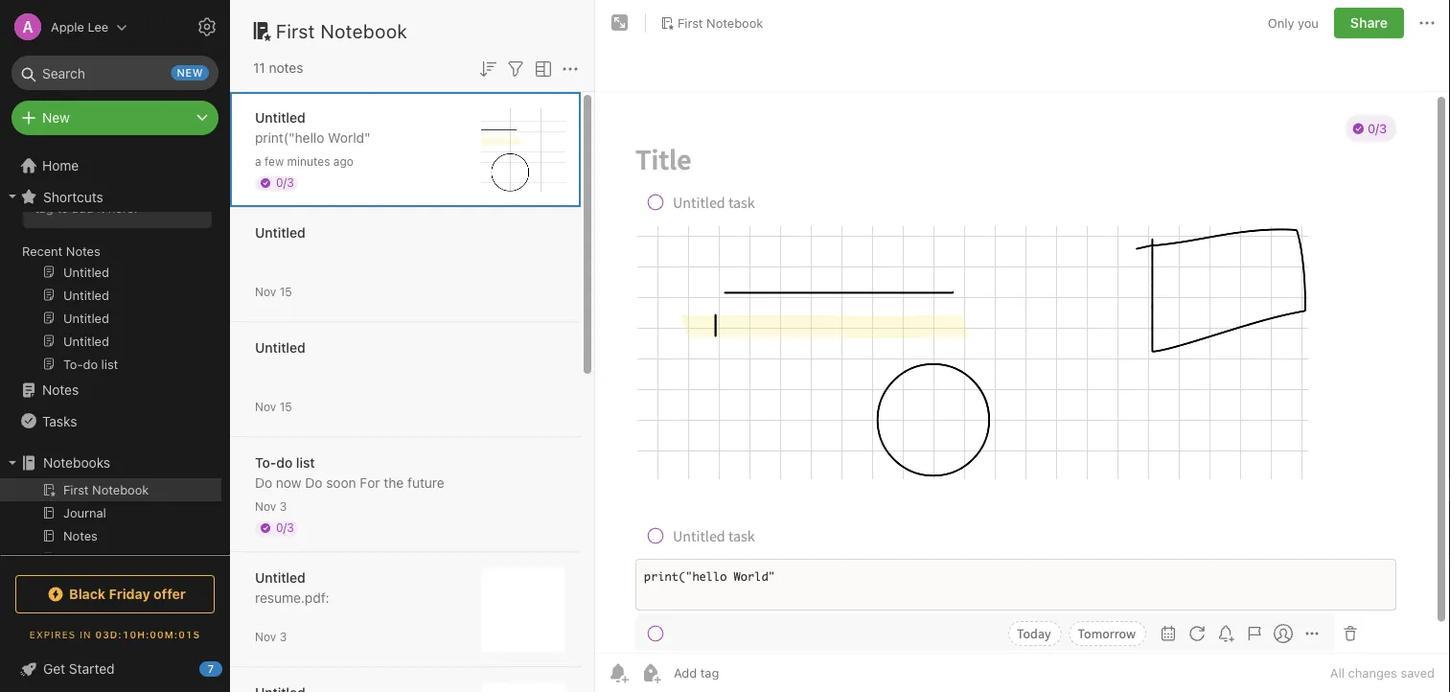 Task type: describe. For each thing, give the bounding box(es) containing it.
for
[[360, 475, 380, 491]]

all changes saved
[[1330, 666, 1435, 680]]

few
[[265, 155, 284, 168]]

add tag image
[[639, 661, 662, 684]]

ago
[[333, 155, 354, 168]]

more actions image inside note window element
[[1416, 12, 1439, 35]]

you
[[1298, 16, 1319, 30]]

1 15 from the top
[[280, 285, 292, 299]]

Account field
[[0, 8, 128, 46]]

friday
[[109, 586, 150, 602]]

a few minutes ago
[[255, 155, 354, 168]]

to
[[57, 200, 68, 215]]

0 vertical spatial more actions field
[[1416, 8, 1439, 38]]

Add filters field
[[504, 56, 527, 80]]

expires
[[30, 629, 76, 640]]

3 untitled from the top
[[255, 340, 305, 356]]

to-do list do now do soon for the future
[[255, 455, 445, 491]]

4 nov from the top
[[255, 630, 276, 644]]

new for new
[[42, 110, 70, 126]]

tag
[[35, 200, 53, 215]]

home link
[[0, 150, 230, 181]]

get
[[43, 661, 65, 677]]

new button
[[12, 101, 219, 135]]

black friday offer button
[[15, 575, 215, 613]]

recent notes
[[22, 243, 100, 258]]

new
[[177, 67, 203, 79]]

2 15 from the top
[[280, 400, 292, 414]]

03d:10h:00m:01s
[[95, 629, 201, 640]]

new for new notebook
[[63, 552, 89, 566]]

get started
[[43, 661, 115, 677]]

untitled inside untitled resume.pdf:
[[255, 570, 305, 586]]

only you
[[1268, 16, 1319, 30]]

more actions image inside note list element
[[559, 57, 582, 80]]

untitled inside untitled print("hello world"
[[255, 110, 305, 126]]

Search text field
[[25, 56, 205, 90]]

2 do from the left
[[305, 475, 322, 491]]

new notebook button
[[0, 547, 221, 570]]

note,
[[35, 183, 64, 197]]

expand note image
[[609, 12, 632, 35]]

1 nov from the top
[[255, 285, 276, 299]]

apple lee
[[51, 20, 109, 34]]

do
[[276, 455, 293, 471]]

notebooks link
[[0, 448, 221, 478]]

note list element
[[230, 0, 595, 692]]

notes link
[[0, 375, 221, 405]]

icon
[[105, 166, 129, 180]]

expand notebooks image
[[5, 455, 20, 471]]

new search field
[[25, 56, 209, 90]]

or
[[164, 183, 176, 197]]

soon
[[326, 475, 356, 491]]

3 nov from the top
[[255, 500, 276, 513]]

on
[[133, 166, 147, 180]]

notebook,
[[67, 183, 126, 197]]

saved
[[1401, 666, 1435, 680]]

stack
[[129, 183, 161, 197]]

tree containing home
[[0, 95, 230, 682]]

only
[[1268, 16, 1294, 30]]

7
[[208, 663, 214, 675]]

icon on a note, notebook, stack or tag to add it here.
[[35, 166, 176, 215]]

in
[[80, 629, 92, 640]]

1 nov 3 from the top
[[255, 500, 287, 513]]

Sort options field
[[476, 56, 499, 80]]

group inside tree
[[0, 126, 221, 382]]

11 notes
[[253, 60, 303, 76]]

notebook for new notebook button
[[93, 552, 151, 566]]

first notebook inside button
[[678, 15, 763, 30]]

2 nov 3 from the top
[[255, 630, 287, 644]]

0/3 for untitled print("hello world"
[[276, 176, 294, 189]]

here.
[[108, 200, 138, 215]]

home
[[42, 158, 79, 173]]

settings image
[[196, 15, 219, 38]]

lee
[[88, 20, 109, 34]]

offer
[[154, 586, 186, 602]]

add filters image
[[504, 57, 527, 80]]



Task type: locate. For each thing, give the bounding box(es) containing it.
1 vertical spatial thumbnail image
[[481, 568, 566, 652]]

a
[[255, 155, 261, 168], [151, 166, 157, 180]]

More actions field
[[1416, 8, 1439, 38], [559, 56, 582, 80]]

add a reminder image
[[607, 661, 630, 684]]

tasks button
[[0, 405, 221, 436]]

shortcuts
[[43, 189, 103, 204]]

first notebook
[[678, 15, 763, 30], [276, 19, 408, 42]]

new inside popup button
[[42, 110, 70, 126]]

future
[[407, 475, 445, 491]]

Add tag field
[[672, 665, 816, 681]]

add
[[72, 200, 94, 215]]

first notebook button
[[654, 10, 770, 36]]

tree
[[0, 95, 230, 682]]

1 untitled from the top
[[255, 110, 305, 126]]

1 thumbnail image from the top
[[481, 108, 566, 192]]

0 vertical spatial new
[[42, 110, 70, 126]]

1 do from the left
[[255, 475, 272, 491]]

untitled print("hello world"
[[255, 110, 371, 146]]

0 vertical spatial nov 3
[[255, 500, 287, 513]]

do down to-
[[255, 475, 272, 491]]

more actions image
[[1416, 12, 1439, 35], [559, 57, 582, 80]]

0 horizontal spatial notebook
[[93, 552, 151, 566]]

a inside note list element
[[255, 155, 261, 168]]

0 vertical spatial nov 15
[[255, 285, 292, 299]]

changes
[[1348, 666, 1397, 680]]

1 horizontal spatial do
[[305, 475, 322, 491]]

black
[[69, 586, 106, 602]]

cell inside tree
[[0, 478, 221, 501]]

a right on
[[151, 166, 157, 180]]

group containing icon on a note, notebook, stack or tag to add it here.
[[0, 126, 221, 382]]

notes right "recent"
[[66, 243, 100, 258]]

nov 3 down the resume.pdf:
[[255, 630, 287, 644]]

0 horizontal spatial first notebook
[[276, 19, 408, 42]]

do
[[255, 475, 272, 491], [305, 475, 322, 491]]

first
[[678, 15, 703, 30], [276, 19, 315, 42]]

1 vertical spatial more actions field
[[559, 56, 582, 80]]

group
[[0, 126, 221, 382]]

1 vertical spatial more actions image
[[559, 57, 582, 80]]

cell
[[0, 478, 221, 501]]

to-
[[255, 455, 276, 471]]

View options field
[[527, 56, 555, 80]]

note window element
[[595, 0, 1450, 692]]

Help and Learning task checklist field
[[0, 654, 230, 684]]

notebook inside note list element
[[320, 19, 408, 42]]

1 vertical spatial nov 15
[[255, 400, 292, 414]]

first notebook inside note list element
[[276, 19, 408, 42]]

1 vertical spatial 3
[[280, 630, 287, 644]]

0/3 for to-do list do now do soon for the future
[[276, 521, 294, 534]]

15
[[280, 285, 292, 299], [280, 400, 292, 414]]

a left few
[[255, 155, 261, 168]]

click to collapse image
[[223, 657, 237, 680]]

2 0/3 from the top
[[276, 521, 294, 534]]

0 horizontal spatial do
[[255, 475, 272, 491]]

more actions image right share button
[[1416, 12, 1439, 35]]

do down the list at the left bottom of page
[[305, 475, 322, 491]]

all
[[1330, 666, 1345, 680]]

notes
[[269, 60, 303, 76]]

2 nov from the top
[[255, 400, 276, 414]]

0/3 down now
[[276, 521, 294, 534]]

untitled resume.pdf:
[[255, 570, 329, 606]]

new up home
[[42, 110, 70, 126]]

nov 3
[[255, 500, 287, 513], [255, 630, 287, 644]]

share
[[1350, 15, 1388, 31]]

first inside button
[[678, 15, 703, 30]]

it
[[97, 200, 105, 215]]

tasks
[[42, 413, 77, 429]]

0 vertical spatial more actions image
[[1416, 12, 1439, 35]]

notebook for first notebook button in the top of the page
[[707, 15, 763, 30]]

resume.pdf:
[[255, 590, 329, 606]]

2 horizontal spatial notebook
[[707, 15, 763, 30]]

expires in 03d:10h:00m:01s
[[30, 629, 201, 640]]

0 horizontal spatial a
[[151, 166, 157, 180]]

1 horizontal spatial more actions field
[[1416, 8, 1439, 38]]

notebook inside button
[[707, 15, 763, 30]]

now
[[276, 475, 301, 491]]

first inside note list element
[[276, 19, 315, 42]]

notebook
[[707, 15, 763, 30], [320, 19, 408, 42], [93, 552, 151, 566]]

more actions image right view options field
[[559, 57, 582, 80]]

3
[[280, 500, 287, 513], [280, 630, 287, 644]]

1 horizontal spatial first notebook
[[678, 15, 763, 30]]

new inside button
[[63, 552, 89, 566]]

1 horizontal spatial a
[[255, 155, 261, 168]]

notebook inside button
[[93, 552, 151, 566]]

nov 3 down now
[[255, 500, 287, 513]]

first up notes
[[276, 19, 315, 42]]

3 down now
[[280, 500, 287, 513]]

2 untitled from the top
[[255, 225, 305, 241]]

world"
[[328, 130, 371, 146]]

1 3 from the top
[[280, 500, 287, 513]]

2 thumbnail image from the top
[[481, 568, 566, 652]]

1 vertical spatial 15
[[280, 400, 292, 414]]

apple
[[51, 20, 84, 34]]

0 vertical spatial 0/3
[[276, 176, 294, 189]]

notes
[[66, 243, 100, 258], [42, 382, 79, 398]]

a inside icon on a note, notebook, stack or tag to add it here.
[[151, 166, 157, 180]]

1 0/3 from the top
[[276, 176, 294, 189]]

0/3
[[276, 176, 294, 189], [276, 521, 294, 534]]

2 3 from the top
[[280, 630, 287, 644]]

0 horizontal spatial more actions field
[[559, 56, 582, 80]]

Note Editor text field
[[595, 92, 1450, 653]]

1 vertical spatial notes
[[42, 382, 79, 398]]

nov
[[255, 285, 276, 299], [255, 400, 276, 414], [255, 500, 276, 513], [255, 630, 276, 644]]

started
[[69, 661, 115, 677]]

0 horizontal spatial first
[[276, 19, 315, 42]]

recent
[[22, 243, 63, 258]]

notes up tasks
[[42, 382, 79, 398]]

thumbnail image for print("hello world"
[[481, 108, 566, 192]]

the
[[384, 475, 404, 491]]

nov 15
[[255, 285, 292, 299], [255, 400, 292, 414]]

new up black at bottom
[[63, 552, 89, 566]]

new
[[42, 110, 70, 126], [63, 552, 89, 566]]

share button
[[1334, 8, 1404, 38]]

1 vertical spatial nov 3
[[255, 630, 287, 644]]

more actions field right view options field
[[559, 56, 582, 80]]

new notebook
[[63, 552, 151, 566]]

1 nov 15 from the top
[[255, 285, 292, 299]]

1 horizontal spatial notebook
[[320, 19, 408, 42]]

print("hello
[[255, 130, 324, 146]]

more actions field right share button
[[1416, 8, 1439, 38]]

0 vertical spatial thumbnail image
[[481, 108, 566, 192]]

1 horizontal spatial more actions image
[[1416, 12, 1439, 35]]

minutes
[[287, 155, 330, 168]]

thumbnail image for resume.pdf:
[[481, 568, 566, 652]]

list
[[296, 455, 315, 471]]

shortcuts button
[[0, 181, 221, 212]]

1 vertical spatial new
[[63, 552, 89, 566]]

0 horizontal spatial more actions image
[[559, 57, 582, 80]]

black friday offer
[[69, 586, 186, 602]]

3 down the resume.pdf:
[[280, 630, 287, 644]]

untitled
[[255, 110, 305, 126], [255, 225, 305, 241], [255, 340, 305, 356], [255, 570, 305, 586]]

11
[[253, 60, 265, 76]]

thumbnail image
[[481, 108, 566, 192], [481, 568, 566, 652]]

1 vertical spatial 0/3
[[276, 521, 294, 534]]

0 vertical spatial 3
[[280, 500, 287, 513]]

first right expand note image on the top left of page
[[678, 15, 703, 30]]

0/3 down few
[[276, 176, 294, 189]]

1 horizontal spatial first
[[678, 15, 703, 30]]

0 vertical spatial notes
[[66, 243, 100, 258]]

new notebook group
[[0, 478, 221, 578]]

2 nov 15 from the top
[[255, 400, 292, 414]]

4 untitled from the top
[[255, 570, 305, 586]]

0 vertical spatial 15
[[280, 285, 292, 299]]

notebooks
[[43, 455, 110, 471]]



Task type: vqa. For each thing, say whether or not it's contained in the screenshot.
Expand Tags IMAGE
no



